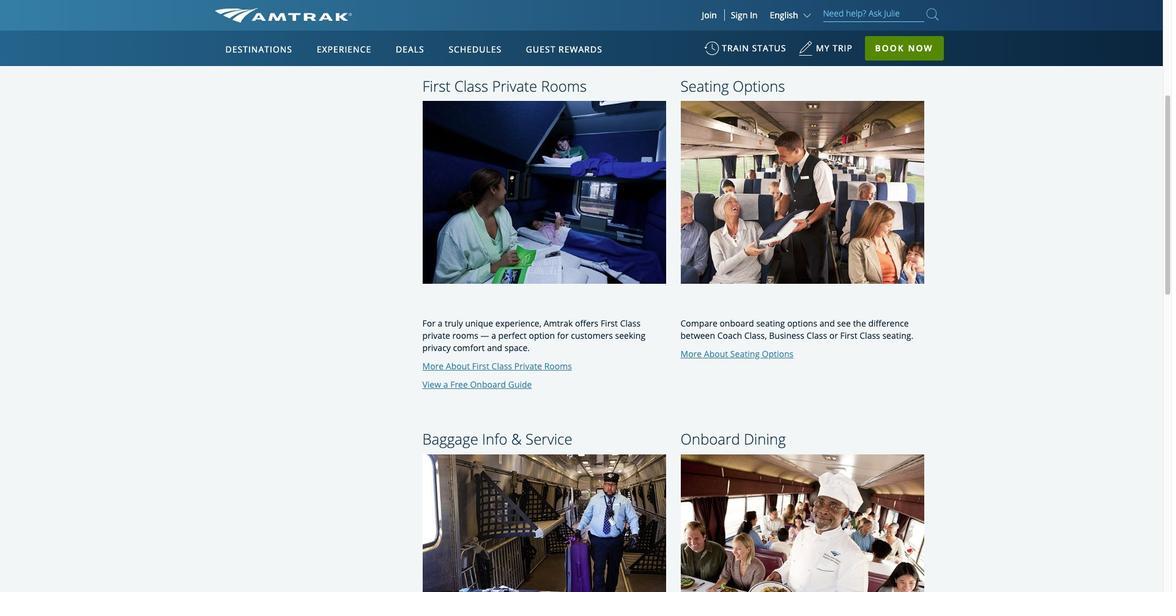 Task type: locate. For each thing, give the bounding box(es) containing it.
1 vertical spatial amtrak
[[544, 318, 573, 329]]

about
[[558, 13, 582, 25], [769, 13, 793, 25]]

place
[[696, 13, 718, 25]]

0 horizontal spatial about
[[446, 361, 470, 372]]

0 vertical spatial options
[[733, 76, 785, 96]]

0 vertical spatial the
[[645, 25, 658, 37]]

0 horizontal spatial about
[[558, 13, 582, 25]]

0 horizontal spatial amtrak
[[490, 13, 519, 25]]

and down "place"
[[695, 25, 711, 37]]

seating.
[[883, 330, 914, 342]]

1 vertical spatial the
[[853, 318, 866, 329]]

1 horizontal spatial about
[[704, 348, 728, 360]]

offers
[[575, 318, 599, 329]]

first
[[423, 76, 451, 96], [601, 318, 618, 329], [841, 330, 858, 342], [472, 361, 490, 372]]

the right at
[[645, 25, 658, 37]]

0 horizontal spatial seating
[[681, 76, 729, 96]]

just
[[628, 13, 643, 25]]

options
[[733, 76, 785, 96], [762, 348, 794, 360]]

journey.
[[443, 38, 475, 49]]

the
[[645, 25, 658, 37], [853, 318, 866, 329]]

and inside compare onboard seating options and see the difference between coach class, business class or first class seating.
[[820, 318, 835, 329]]

customers
[[571, 330, 613, 342]]

book now
[[876, 42, 934, 54]]

onboard dining
[[681, 429, 786, 449]]

a left look
[[609, 25, 613, 37]]

rooms down for
[[544, 361, 572, 372]]

private
[[492, 76, 537, 96], [515, 361, 542, 372]]

train status
[[722, 42, 787, 54]]

amtrak inside "when you travel on an amtrak train, it's about more than just getting from place to place. it's about a ride that's a more enjoyable experience than other forms of transportation. take a look at the features and amenities that await onboard, then book a trip, relax and enjoy your journey."
[[490, 13, 519, 25]]

class down difference
[[860, 330, 881, 342]]

compare onboard seating options and see the difference between coach class, business class or first class seating.
[[681, 318, 914, 342]]

first class private rooms
[[423, 76, 587, 96]]

1 horizontal spatial seating
[[731, 348, 760, 360]]

0 vertical spatial than
[[607, 13, 626, 25]]

private up guide
[[515, 361, 542, 372]]

private
[[423, 330, 450, 342]]

and up class or
[[820, 318, 835, 329]]

than
[[607, 13, 626, 25], [444, 25, 463, 37]]

class down space.
[[492, 361, 512, 372]]

more up view
[[423, 361, 444, 372]]

1 horizontal spatial more
[[851, 13, 873, 25]]

rewards
[[559, 43, 603, 55]]

getting
[[645, 13, 672, 25]]

enjoyable
[[875, 13, 914, 25]]

destinations
[[226, 43, 293, 55]]

book now button
[[865, 36, 944, 61]]

for
[[423, 318, 436, 329]]

application
[[260, 102, 554, 274]]

join button
[[695, 9, 725, 21]]

a left 'free'
[[444, 379, 448, 391]]

class
[[455, 76, 488, 96], [620, 318, 641, 329], [860, 330, 881, 342], [492, 361, 512, 372]]

than down travel
[[444, 25, 463, 37]]

a right —
[[492, 330, 496, 342]]

0 vertical spatial amtrak
[[490, 13, 519, 25]]

0 horizontal spatial more
[[423, 361, 444, 372]]

sign
[[731, 9, 748, 21]]

a right for
[[438, 318, 443, 329]]

1 more from the left
[[584, 13, 605, 25]]

regions map image
[[260, 102, 554, 274]]

options down train status link
[[733, 76, 785, 96]]

about for first
[[446, 361, 470, 372]]

amtrak for experience,
[[544, 318, 573, 329]]

more down the "between"
[[681, 348, 702, 360]]

amtrak inside for a truly unique experience, amtrak offers first class private rooms — a perfect option for customers seeking privacy comfort and space.
[[544, 318, 573, 329]]

1 vertical spatial more
[[423, 361, 444, 372]]

a left the ride
[[795, 13, 800, 25]]

0 horizontal spatial more
[[584, 13, 605, 25]]

0 vertical spatial rooms
[[541, 76, 587, 96]]

see
[[837, 318, 851, 329]]

0 horizontal spatial the
[[645, 25, 658, 37]]

1 horizontal spatial amtrak
[[544, 318, 573, 329]]

experience
[[398, 25, 442, 37]]

between
[[681, 330, 715, 342]]

class inside compare onboard seating options and see the difference between coach class, business class or first class seating.
[[860, 330, 881, 342]]

rooms
[[541, 76, 587, 96], [544, 361, 572, 372]]

my trip
[[816, 42, 853, 54]]

than up look
[[607, 13, 626, 25]]

a
[[795, 13, 800, 25], [844, 13, 849, 25], [609, 25, 613, 37], [878, 25, 883, 37], [438, 318, 443, 329], [492, 330, 496, 342], [444, 379, 448, 391]]

seeking
[[615, 330, 646, 342]]

1 vertical spatial than
[[444, 25, 463, 37]]

amenities
[[713, 25, 752, 37]]

about up transportation.
[[558, 13, 582, 25]]

truly
[[445, 318, 463, 329]]

seating down the class,
[[731, 348, 760, 360]]

0 vertical spatial more
[[681, 348, 702, 360]]

0 vertical spatial seating
[[681, 76, 729, 96]]

other
[[465, 25, 487, 37]]

when you travel on an amtrak train, it's about more than just getting from place to place. it's about a ride that's a more enjoyable experience than other forms of transportation. take a look at the features and amenities that await onboard, then book a trip, relax and enjoy your journey.
[[398, 13, 940, 49]]

guest rewards
[[526, 43, 603, 55]]

seating down train
[[681, 76, 729, 96]]

1 vertical spatial rooms
[[544, 361, 572, 372]]

relax
[[903, 25, 923, 37]]

0 vertical spatial about
[[704, 348, 728, 360]]

difference
[[869, 318, 909, 329]]

0 vertical spatial onboard
[[470, 379, 506, 391]]

1 vertical spatial about
[[446, 361, 470, 372]]

0 horizontal spatial than
[[444, 25, 463, 37]]

about up 'free'
[[446, 361, 470, 372]]

join
[[702, 9, 717, 21]]

1 vertical spatial options
[[762, 348, 794, 360]]

and down search icon
[[925, 25, 940, 37]]

first inside compare onboard seating options and see the difference between coach class, business class or first class seating.
[[841, 330, 858, 342]]

more for seating
[[681, 348, 702, 360]]

banner
[[0, 0, 1163, 283]]

first up 'customers'
[[601, 318, 618, 329]]

amtrak up forms
[[490, 13, 519, 25]]

class down schedules
[[455, 76, 488, 96]]

await
[[773, 25, 794, 37]]

view a free onboard guide link
[[423, 379, 532, 391]]

amtrak up for
[[544, 318, 573, 329]]

first up 'view a free onboard guide' link
[[472, 361, 490, 372]]

rooms
[[453, 330, 479, 342]]

more
[[681, 348, 702, 360], [423, 361, 444, 372]]

class up seeking
[[620, 318, 641, 329]]

search icon image
[[927, 6, 939, 23]]

onboard
[[720, 318, 754, 329]]

take
[[587, 25, 606, 37]]

more up book
[[851, 13, 873, 25]]

about up the 'await'
[[769, 13, 793, 25]]

1 horizontal spatial the
[[853, 318, 866, 329]]

status
[[752, 42, 787, 54]]

first down see in the right of the page
[[841, 330, 858, 342]]

more up take
[[584, 13, 605, 25]]

about
[[704, 348, 728, 360], [446, 361, 470, 372]]

and down —
[[487, 342, 503, 354]]

1 horizontal spatial about
[[769, 13, 793, 25]]

onboard down more about first class private rooms link
[[470, 379, 506, 391]]

private down guest
[[492, 76, 537, 96]]

sign in button
[[731, 9, 758, 21]]

guest rewards button
[[521, 32, 608, 67]]

comfort
[[453, 342, 485, 354]]

1 about from the left
[[558, 13, 582, 25]]

&
[[511, 429, 522, 449]]

onboard left dining
[[681, 429, 740, 449]]

features
[[660, 25, 693, 37]]

about down coach on the right of the page
[[704, 348, 728, 360]]

1 vertical spatial onboard
[[681, 429, 740, 449]]

sign in
[[731, 9, 758, 21]]

1 horizontal spatial than
[[607, 13, 626, 25]]

options down business
[[762, 348, 794, 360]]

dining
[[744, 429, 786, 449]]

travel
[[441, 13, 463, 25]]

rooms down guest rewards popup button
[[541, 76, 587, 96]]

guide
[[508, 379, 532, 391]]

the right see in the right of the page
[[853, 318, 866, 329]]

0 horizontal spatial onboard
[[470, 379, 506, 391]]

about for seating
[[704, 348, 728, 360]]

business
[[769, 330, 805, 342]]

1 horizontal spatial more
[[681, 348, 702, 360]]

privacy
[[423, 342, 451, 354]]

now
[[908, 42, 934, 54]]



Task type: describe. For each thing, give the bounding box(es) containing it.
at
[[635, 25, 643, 37]]

for
[[557, 330, 569, 342]]

trip,
[[885, 25, 901, 37]]

english button
[[770, 9, 814, 21]]

that
[[754, 25, 770, 37]]

schedules link
[[444, 31, 507, 66]]

1 horizontal spatial onboard
[[681, 429, 740, 449]]

view a free onboard guide
[[423, 379, 532, 391]]

deals button
[[391, 32, 429, 67]]

look
[[615, 25, 633, 37]]

baggage info & service
[[423, 429, 573, 449]]

class inside for a truly unique experience, amtrak offers first class private rooms — a perfect option for customers seeking privacy comfort and space.
[[620, 318, 641, 329]]

the inside "when you travel on an amtrak train, it's about more than just getting from place to place. it's about a ride that's a more enjoyable experience than other forms of transportation. take a look at the features and amenities that await onboard, then book a trip, relax and enjoy your journey."
[[645, 25, 658, 37]]

class,
[[745, 330, 767, 342]]

of
[[515, 25, 523, 37]]

onboard,
[[796, 25, 833, 37]]

more for first
[[423, 361, 444, 372]]

destinations button
[[221, 32, 297, 67]]

option
[[529, 330, 555, 342]]

guest
[[526, 43, 556, 55]]

coach
[[718, 330, 742, 342]]

then
[[835, 25, 853, 37]]

my trip button
[[799, 37, 853, 67]]

train,
[[522, 13, 542, 25]]

experience button
[[312, 32, 377, 67]]

on
[[465, 13, 476, 25]]

first inside for a truly unique experience, amtrak offers first class private rooms — a perfect option for customers seeking privacy comfort and space.
[[601, 318, 618, 329]]

schedules
[[449, 43, 502, 55]]

1 vertical spatial private
[[515, 361, 542, 372]]

compare
[[681, 318, 718, 329]]

an
[[478, 13, 488, 25]]

a left trip,
[[878, 25, 883, 37]]

in
[[750, 9, 758, 21]]

ride
[[802, 13, 818, 25]]

2 more from the left
[[851, 13, 873, 25]]

banner containing join
[[0, 0, 1163, 283]]

enjoy
[[398, 38, 420, 49]]

your
[[422, 38, 440, 49]]

0 vertical spatial private
[[492, 76, 537, 96]]

train
[[722, 42, 750, 54]]

experience
[[317, 43, 372, 55]]

to
[[720, 13, 728, 25]]

when
[[398, 13, 421, 25]]

transportation.
[[525, 25, 585, 37]]

amtrak for an
[[490, 13, 519, 25]]

2 about from the left
[[769, 13, 793, 25]]

forms
[[489, 25, 512, 37]]

more about first class private rooms
[[423, 361, 572, 372]]

—
[[481, 330, 489, 342]]

amtrak image
[[215, 8, 352, 23]]

book
[[855, 25, 876, 37]]

my
[[816, 42, 830, 54]]

more about first class private rooms link
[[423, 361, 572, 372]]

you
[[424, 13, 438, 25]]

info
[[482, 429, 508, 449]]

place.
[[730, 13, 754, 25]]

from
[[675, 13, 694, 25]]

more about seating options link
[[681, 348, 794, 360]]

more about seating options
[[681, 348, 794, 360]]

perfect
[[499, 330, 527, 342]]

free
[[451, 379, 468, 391]]

it's
[[756, 13, 767, 25]]

and inside for a truly unique experience, amtrak offers first class private rooms — a perfect option for customers seeking privacy comfort and space.
[[487, 342, 503, 354]]

english
[[770, 9, 799, 21]]

seating options
[[681, 76, 785, 96]]

that's
[[820, 13, 842, 25]]

book
[[876, 42, 905, 54]]

service
[[526, 429, 573, 449]]

the inside compare onboard seating options and see the difference between coach class, business class or first class seating.
[[853, 318, 866, 329]]

1 vertical spatial seating
[[731, 348, 760, 360]]

deals
[[396, 43, 425, 55]]

baggage
[[423, 429, 478, 449]]

trip
[[833, 42, 853, 54]]

first down 'your'
[[423, 76, 451, 96]]

options
[[788, 318, 818, 329]]

seating
[[757, 318, 785, 329]]

Please enter your search item search field
[[823, 6, 924, 22]]

a up then
[[844, 13, 849, 25]]

train status link
[[705, 37, 787, 67]]

it's
[[545, 13, 556, 25]]

class or
[[807, 330, 838, 342]]



Task type: vqa. For each thing, say whether or not it's contained in the screenshot.
how to change your reservation link
no



